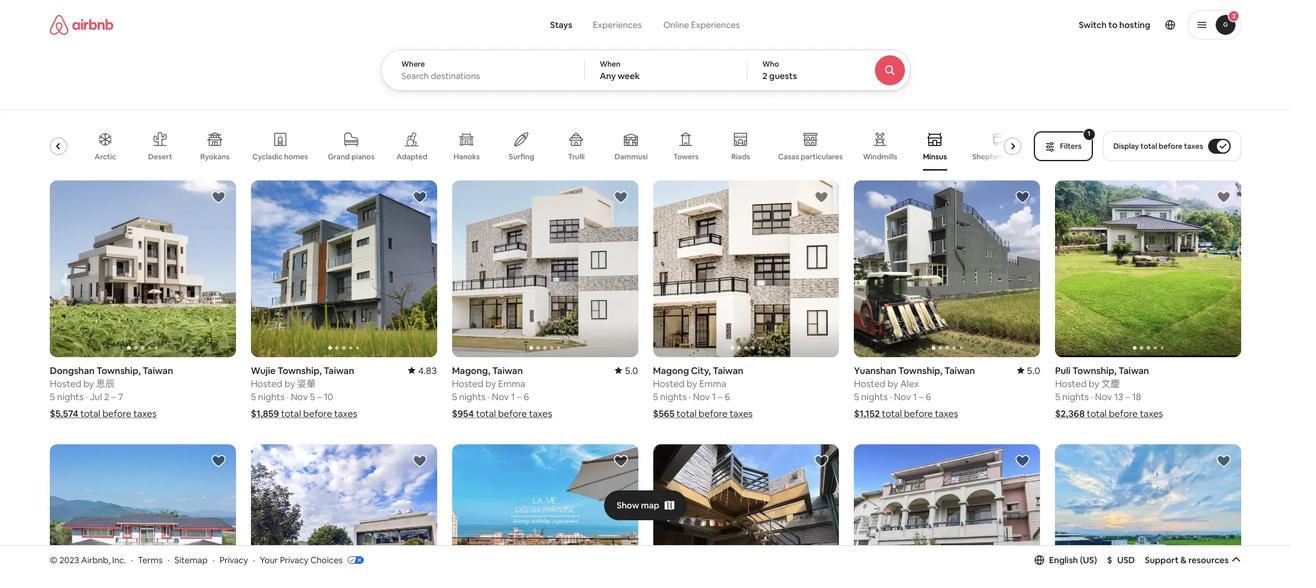 Task type: vqa. For each thing, say whether or not it's contained in the screenshot.


Task type: locate. For each thing, give the bounding box(es) containing it.
5 inside yuanshan township, taiwan hosted by alex 5 nights · nov 1 – 6 $1,152 total before taxes
[[855, 391, 860, 403]]

english
[[1050, 555, 1079, 566]]

– inside yuanshan township, taiwan hosted by alex 5 nights · nov 1 – 6 $1,152 total before taxes
[[920, 391, 924, 403]]

total right $2,368
[[1087, 408, 1108, 420]]

kitchens
[[38, 152, 68, 162]]

experiences right online
[[691, 19, 740, 31]]

2 5.0 from the left
[[625, 365, 638, 377]]

stays tab panel
[[381, 50, 945, 91]]

taxes inside yuanshan township, taiwan hosted by alex 5 nights · nov 1 – 6 $1,152 total before taxes
[[936, 408, 959, 420]]

before down the 7
[[102, 408, 131, 420]]

before for wujie township, taiwan hosted by 姿華 5 nights · nov 5 – 10 $1,859 total before taxes
[[303, 408, 332, 420]]

add to wishlist: dongshan township, taiwan image
[[211, 190, 226, 205]]

– inside 'magong, taiwan hosted by emma 5 nights · nov 1 – 6 $954 total before taxes'
[[517, 391, 522, 403]]

5
[[50, 391, 55, 403], [251, 391, 256, 403], [310, 391, 315, 403], [653, 391, 659, 403], [855, 391, 860, 403], [452, 391, 457, 403], [1056, 391, 1061, 403]]

3 by from the left
[[687, 378, 698, 390]]

before inside puli township, taiwan hosted by 文慶 5 nights · nov 13 – 18 $2,368 total before taxes
[[1110, 408, 1139, 420]]

total
[[1141, 141, 1158, 151], [80, 408, 100, 420], [281, 408, 301, 420], [677, 408, 697, 420], [882, 408, 903, 420], [476, 408, 496, 420], [1087, 408, 1108, 420]]

taiwan for yuanshan township, taiwan hosted by alex 5 nights · nov 1 – 6 $1,152 total before taxes
[[945, 365, 976, 377]]

2 nov from the left
[[693, 391, 710, 403]]

by up jul
[[83, 378, 94, 390]]

particulares
[[801, 152, 843, 162]]

taxes inside puli township, taiwan hosted by 文慶 5 nights · nov 13 – 18 $2,368 total before taxes
[[1141, 408, 1164, 420]]

before inside the wujie township, taiwan hosted by 姿華 5 nights · nov 5 – 10 $1,859 total before taxes
[[303, 408, 332, 420]]

add to wishlist: ji'an township, taiwan image
[[815, 454, 830, 469]]

taxes inside dongshan township, taiwan hosted by 思辰 5 nights · jul 2 – 7 $5,574 total before taxes
[[133, 408, 157, 420]]

1 inside the 'magong city, taiwan hosted by emma 5 nights · nov 1 – 6 $565 total before taxes'
[[712, 391, 716, 403]]

5 up $954
[[452, 391, 457, 403]]

minsus
[[924, 152, 948, 162]]

nights for $1,152
[[862, 391, 888, 403]]

total right "$1,152"
[[882, 408, 903, 420]]

display total before taxes
[[1114, 141, 1204, 151]]

taxes for wujie township, taiwan hosted by 姿華 5 nights · nov 5 – 10 $1,859 total before taxes
[[334, 408, 358, 420]]

3 township, from the left
[[899, 365, 943, 377]]

None search field
[[381, 0, 945, 91]]

add to wishlist: hualien city, taiwan image
[[1016, 454, 1031, 469]]

nights inside yuanshan township, taiwan hosted by alex 5 nights · nov 1 – 6 $1,152 total before taxes
[[862, 391, 888, 403]]

3 hosted from the left
[[653, 378, 685, 390]]

hosted for yuanshan
[[855, 378, 886, 390]]

before right $954
[[498, 408, 527, 420]]

2 vertical spatial 2
[[104, 391, 109, 403]]

nights inside dongshan township, taiwan hosted by 思辰 5 nights · jul 2 – 7 $5,574 total before taxes
[[57, 391, 84, 403]]

nights for $565
[[661, 391, 687, 403]]

5 nov from the left
[[1096, 391, 1113, 403]]

sitemap link
[[175, 555, 208, 566]]

1 taiwan from the left
[[143, 365, 173, 377]]

stays
[[550, 19, 573, 31]]

nov for $1,152
[[895, 391, 912, 403]]

3 6 from the left
[[524, 391, 529, 403]]

hanoks
[[454, 152, 480, 162]]

5 up $565
[[653, 391, 659, 403]]

township, up alex
[[899, 365, 943, 377]]

0 horizontal spatial privacy
[[220, 555, 248, 566]]

4 taiwan from the left
[[945, 365, 976, 377]]

2
[[1233, 12, 1236, 20], [763, 70, 768, 82], [104, 391, 109, 403]]

· left 10
[[287, 391, 289, 403]]

· down magong
[[689, 391, 691, 403]]

7 5 from the left
[[1056, 391, 1061, 403]]

before down city,
[[699, 408, 728, 420]]

privacy link
[[220, 555, 248, 566]]

4 nov from the left
[[492, 391, 509, 403]]

by left 姿華
[[285, 378, 295, 390]]

5 hosted from the left
[[452, 378, 484, 390]]

display total before taxes button
[[1103, 131, 1242, 161]]

– for wujie
[[317, 391, 322, 403]]

1 by from the left
[[83, 378, 94, 390]]

taiwan inside the wujie township, taiwan hosted by 姿華 5 nights · nov 5 – 10 $1,859 total before taxes
[[324, 365, 354, 377]]

2 horizontal spatial 2
[[1233, 12, 1236, 20]]

township, inside dongshan township, taiwan hosted by 思辰 5 nights · jul 2 – 7 $5,574 total before taxes
[[97, 365, 141, 377]]

terms
[[138, 555, 163, 566]]

5 – from the left
[[517, 391, 522, 403]]

1 inside yuanshan township, taiwan hosted by alex 5 nights · nov 1 – 6 $1,152 total before taxes
[[914, 391, 918, 403]]

0 horizontal spatial experiences
[[593, 19, 642, 31]]

· down yuanshan
[[890, 391, 893, 403]]

3 – from the left
[[718, 391, 723, 403]]

· inside yuanshan township, taiwan hosted by alex 5 nights · nov 1 – 6 $1,152 total before taxes
[[890, 391, 893, 403]]

experiences up when
[[593, 19, 642, 31]]

0 horizontal spatial 1
[[511, 391, 515, 403]]

4 5 from the left
[[653, 391, 659, 403]]

township, inside yuanshan township, taiwan hosted by alex 5 nights · nov 1 – 6 $1,152 total before taxes
[[899, 365, 943, 377]]

1 5.0 from the left
[[1028, 365, 1041, 377]]

hosted down yuanshan
[[855, 378, 886, 390]]

taxes inside the wujie township, taiwan hosted by 姿華 5 nights · nov 5 – 10 $1,859 total before taxes
[[334, 408, 358, 420]]

support & resources button
[[1146, 555, 1242, 566]]

show map button
[[605, 491, 687, 521]]

1 6 from the left
[[725, 391, 731, 403]]

group
[[14, 122, 1029, 171], [50, 181, 236, 358], [251, 181, 437, 358], [452, 181, 638, 358], [653, 181, 840, 358], [855, 181, 1041, 358], [1056, 181, 1242, 358], [50, 445, 236, 576], [251, 445, 437, 576], [452, 445, 638, 576], [653, 445, 840, 576], [855, 445, 1041, 576], [1056, 445, 1242, 576]]

total right $1,859
[[281, 408, 301, 420]]

1 horizontal spatial 1
[[712, 391, 716, 403]]

nights up $954
[[459, 391, 486, 403]]

2 taiwan from the left
[[324, 365, 354, 377]]

5.0 left puli
[[1028, 365, 1041, 377]]

1 emma from the left
[[700, 378, 727, 390]]

by inside yuanshan township, taiwan hosted by alex 5 nights · nov 1 – 6 $1,152 total before taxes
[[888, 378, 899, 390]]

2 6 from the left
[[926, 391, 932, 403]]

before
[[1160, 141, 1183, 151], [102, 408, 131, 420], [303, 408, 332, 420], [699, 408, 728, 420], [905, 408, 934, 420], [498, 408, 527, 420], [1110, 408, 1139, 420]]

· left the 13
[[1092, 391, 1094, 403]]

township, up 文慶
[[1073, 365, 1117, 377]]

–
[[111, 391, 116, 403], [317, 391, 322, 403], [718, 391, 723, 403], [920, 391, 924, 403], [517, 391, 522, 403], [1126, 391, 1131, 403]]

township, inside puli township, taiwan hosted by 文慶 5 nights · nov 13 – 18 $2,368 total before taxes
[[1073, 365, 1117, 377]]

add to wishlist: magong, taiwan image
[[614, 190, 629, 205]]

experiences button
[[583, 12, 653, 37]]

4 township, from the left
[[1073, 365, 1117, 377]]

casas
[[779, 152, 800, 162]]

add to wishlist: yuanshan township, taiwan image
[[1016, 190, 1031, 205]]

chef's kitchens
[[14, 152, 68, 162]]

0 horizontal spatial emma
[[498, 378, 526, 390]]

5 up "$1,152"
[[855, 391, 860, 403]]

hosted inside dongshan township, taiwan hosted by 思辰 5 nights · jul 2 – 7 $5,574 total before taxes
[[50, 378, 81, 390]]

total down jul
[[80, 408, 100, 420]]

taxes inside the 'magong city, taiwan hosted by emma 5 nights · nov 1 – 6 $565 total before taxes'
[[730, 408, 753, 420]]

add to wishlist: sanxing township, taiwan image
[[211, 454, 226, 469]]

5 up '$5,574'
[[50, 391, 55, 403]]

township, up 思辰
[[97, 365, 141, 377]]

total inside dongshan township, taiwan hosted by 思辰 5 nights · jul 2 – 7 $5,574 total before taxes
[[80, 408, 100, 420]]

6 hosted from the left
[[1056, 378, 1087, 390]]

by down magong,
[[486, 378, 496, 390]]

nov for $1,859
[[291, 391, 308, 403]]

taxes
[[1185, 141, 1204, 151], [133, 408, 157, 420], [334, 408, 358, 420], [730, 408, 753, 420], [936, 408, 959, 420], [529, 408, 553, 420], [1141, 408, 1164, 420]]

hosted inside 'magong, taiwan hosted by emma 5 nights · nov 1 – 6 $954 total before taxes'
[[452, 378, 484, 390]]

sitemap
[[175, 555, 208, 566]]

4 hosted from the left
[[855, 378, 886, 390]]

3 nov from the left
[[895, 391, 912, 403]]

1 horizontal spatial privacy
[[280, 555, 309, 566]]

2 horizontal spatial 1
[[914, 391, 918, 403]]

by left 文慶
[[1089, 378, 1100, 390]]

taxes for dongshan township, taiwan hosted by 思辰 5 nights · jul 2 – 7 $5,574 total before taxes
[[133, 408, 157, 420]]

total inside the wujie township, taiwan hosted by 姿華 5 nights · nov 5 – 10 $1,859 total before taxes
[[281, 408, 301, 420]]

1 horizontal spatial 2
[[763, 70, 768, 82]]

0 horizontal spatial 2
[[104, 391, 109, 403]]

by down city,
[[687, 378, 698, 390]]

©
[[50, 555, 57, 566]]

wujie
[[251, 365, 276, 377]]

1 1 from the left
[[712, 391, 716, 403]]

hosted inside the wujie township, taiwan hosted by 姿華 5 nights · nov 5 – 10 $1,859 total before taxes
[[251, 378, 283, 390]]

0 vertical spatial 2
[[1233, 12, 1236, 20]]

your privacy choices
[[260, 555, 343, 566]]

3 1 from the left
[[511, 391, 515, 403]]

nights inside the wujie township, taiwan hosted by 姿華 5 nights · nov 5 – 10 $1,859 total before taxes
[[258, 391, 285, 403]]

nights inside puli township, taiwan hosted by 文慶 5 nights · nov 13 – 18 $2,368 total before taxes
[[1063, 391, 1090, 403]]

by inside 'magong, taiwan hosted by emma 5 nights · nov 1 – 6 $954 total before taxes'
[[486, 378, 496, 390]]

hosted inside yuanshan township, taiwan hosted by alex 5 nights · nov 1 – 6 $1,152 total before taxes
[[855, 378, 886, 390]]

2 – from the left
[[317, 391, 322, 403]]

5 inside the 'magong city, taiwan hosted by emma 5 nights · nov 1 – 6 $565 total before taxes'
[[653, 391, 659, 403]]

– inside the wujie township, taiwan hosted by 姿華 5 nights · nov 5 – 10 $1,859 total before taxes
[[317, 391, 322, 403]]

total inside 'magong, taiwan hosted by emma 5 nights · nov 1 – 6 $954 total before taxes'
[[476, 408, 496, 420]]

·
[[86, 391, 88, 403], [287, 391, 289, 403], [689, 391, 691, 403], [890, 391, 893, 403], [488, 391, 490, 403], [1092, 391, 1094, 403], [131, 555, 133, 566], [168, 555, 170, 566], [213, 555, 215, 566], [253, 555, 255, 566]]

hosted down the dongshan
[[50, 378, 81, 390]]

add to wishlist: toucheng township, taiwan image
[[614, 454, 629, 469]]

taiwan inside dongshan township, taiwan hosted by 思辰 5 nights · jul 2 – 7 $5,574 total before taxes
[[143, 365, 173, 377]]

1 vertical spatial 2
[[763, 70, 768, 82]]

taiwan
[[143, 365, 173, 377], [324, 365, 354, 377], [713, 365, 744, 377], [945, 365, 976, 377], [493, 365, 523, 377], [1119, 365, 1150, 377]]

township, inside the wujie township, taiwan hosted by 姿華 5 nights · nov 5 – 10 $1,859 total before taxes
[[278, 365, 322, 377]]

trulli
[[568, 152, 585, 162]]

5 inside dongshan township, taiwan hosted by 思辰 5 nights · jul 2 – 7 $5,574 total before taxes
[[50, 391, 55, 403]]

hosted down puli
[[1056, 378, 1087, 390]]

1 5 from the left
[[50, 391, 55, 403]]

5 taiwan from the left
[[493, 365, 523, 377]]

1 – from the left
[[111, 391, 116, 403]]

by for puli
[[1089, 378, 1100, 390]]

towers
[[674, 152, 699, 162]]

taiwan inside yuanshan township, taiwan hosted by alex 5 nights · nov 1 – 6 $1,152 total before taxes
[[945, 365, 976, 377]]

add to wishlist: dongshan township, taiwan image
[[1217, 454, 1232, 469]]

before inside the 'magong city, taiwan hosted by emma 5 nights · nov 1 – 6 $565 total before taxes'
[[699, 408, 728, 420]]

homes
[[284, 152, 308, 162]]

2 township, from the left
[[278, 365, 322, 377]]

$
[[1108, 555, 1113, 566]]

nights up "$1,152"
[[862, 391, 888, 403]]

add to wishlist: wujie township, taiwan image
[[412, 190, 427, 205]]

5 up $1,859
[[251, 391, 256, 403]]

2 privacy from the left
[[280, 555, 309, 566]]

nights up $2,368
[[1063, 391, 1090, 403]]

5 5 from the left
[[855, 391, 860, 403]]

5 nights from the left
[[459, 391, 486, 403]]

usd
[[1118, 555, 1136, 566]]

4 – from the left
[[920, 391, 924, 403]]

english (us) button
[[1035, 555, 1098, 566]]

cycladic homes
[[253, 152, 308, 162]]

6 inside yuanshan township, taiwan hosted by alex 5 nights · nov 1 – 6 $1,152 total before taxes
[[926, 391, 932, 403]]

nights up $565
[[661, 391, 687, 403]]

total inside yuanshan township, taiwan hosted by alex 5 nights · nov 1 – 6 $1,152 total before taxes
[[882, 408, 903, 420]]

6 taiwan from the left
[[1119, 365, 1150, 377]]

nov inside puli township, taiwan hosted by 文慶 5 nights · nov 13 – 18 $2,368 total before taxes
[[1096, 391, 1113, 403]]

nights up $1,859
[[258, 391, 285, 403]]

privacy left your in the bottom left of the page
[[220, 555, 248, 566]]

0 horizontal spatial 6
[[524, 391, 529, 403]]

hosted for puli
[[1056, 378, 1087, 390]]

privacy right your in the bottom left of the page
[[280, 555, 309, 566]]

english (us)
[[1050, 555, 1098, 566]]

1 nov from the left
[[291, 391, 308, 403]]

group containing casas particulares
[[14, 122, 1029, 171]]

total inside the 'magong city, taiwan hosted by emma 5 nights · nov 1 – 6 $565 total before taxes'
[[677, 408, 697, 420]]

– for magong
[[718, 391, 723, 403]]

2 by from the left
[[285, 378, 295, 390]]

nights
[[57, 391, 84, 403], [258, 391, 285, 403], [661, 391, 687, 403], [862, 391, 888, 403], [459, 391, 486, 403], [1063, 391, 1090, 403]]

&
[[1181, 555, 1187, 566]]

total inside puli township, taiwan hosted by 文慶 5 nights · nov 13 – 18 $2,368 total before taxes
[[1087, 408, 1108, 420]]

pianos
[[352, 152, 375, 162]]

hosted inside puli township, taiwan hosted by 文慶 5 nights · nov 13 – 18 $2,368 total before taxes
[[1056, 378, 1087, 390]]

grand pianos
[[328, 152, 375, 162]]

5 by from the left
[[486, 378, 496, 390]]

before down the 13
[[1110, 408, 1139, 420]]

3 taiwan from the left
[[713, 365, 744, 377]]

before inside yuanshan township, taiwan hosted by alex 5 nights · nov 1 – 6 $1,152 total before taxes
[[905, 408, 934, 420]]

6 nights from the left
[[1063, 391, 1090, 403]]

nov inside yuanshan township, taiwan hosted by alex 5 nights · nov 1 – 6 $1,152 total before taxes
[[895, 391, 912, 403]]

taxes for yuanshan township, taiwan hosted by alex 5 nights · nov 1 – 6 $1,152 total before taxes
[[936, 408, 959, 420]]

nov inside the 'magong city, taiwan hosted by emma 5 nights · nov 1 – 6 $565 total before taxes'
[[693, 391, 710, 403]]

1 township, from the left
[[97, 365, 141, 377]]

taiwan inside the 'magong city, taiwan hosted by emma 5 nights · nov 1 – 6 $565 total before taxes'
[[713, 365, 744, 377]]

6 inside the 'magong city, taiwan hosted by emma 5 nights · nov 1 – 6 $565 total before taxes'
[[725, 391, 731, 403]]

3 nights from the left
[[661, 391, 687, 403]]

city,
[[691, 365, 711, 377]]

2 nights from the left
[[258, 391, 285, 403]]

by inside the wujie township, taiwan hosted by 姿華 5 nights · nov 5 – 10 $1,859 total before taxes
[[285, 378, 295, 390]]

magong city, taiwan hosted by emma 5 nights · nov 1 – 6 $565 total before taxes
[[653, 365, 753, 420]]

1 horizontal spatial 5.0
[[1028, 365, 1041, 377]]

5.0 out of 5 average rating image
[[615, 365, 638, 377]]

1 nights from the left
[[57, 391, 84, 403]]

nights for $5,574
[[57, 391, 84, 403]]

terms · sitemap · privacy
[[138, 555, 248, 566]]

inc.
[[112, 555, 126, 566]]

4 by from the left
[[888, 378, 899, 390]]

hosted inside the 'magong city, taiwan hosted by emma 5 nights · nov 1 – 6 $565 total before taxes'
[[653, 378, 685, 390]]

1 hosted from the left
[[50, 378, 81, 390]]

total right $954
[[476, 408, 496, 420]]

switch
[[1080, 19, 1107, 31]]

6 – from the left
[[1126, 391, 1131, 403]]

by left alex
[[888, 378, 899, 390]]

– inside dongshan township, taiwan hosted by 思辰 5 nights · jul 2 – 7 $5,574 total before taxes
[[111, 391, 116, 403]]

姿華
[[297, 378, 316, 390]]

· left your in the bottom left of the page
[[253, 555, 255, 566]]

by inside puli township, taiwan hosted by 文慶 5 nights · nov 13 – 18 $2,368 total before taxes
[[1089, 378, 1100, 390]]

before right display
[[1160, 141, 1183, 151]]

2 emma from the left
[[498, 378, 526, 390]]

by for dongshan
[[83, 378, 94, 390]]

6 by from the left
[[1089, 378, 1100, 390]]

hosted down magong,
[[452, 378, 484, 390]]

1 experiences from the left
[[593, 19, 642, 31]]

2 hosted from the left
[[251, 378, 283, 390]]

online experiences
[[664, 19, 740, 31]]

– inside puli township, taiwan hosted by 文慶 5 nights · nov 13 – 18 $2,368 total before taxes
[[1126, 391, 1131, 403]]

experiences
[[593, 19, 642, 31], [691, 19, 740, 31]]

taiwan for wujie township, taiwan hosted by 姿華 5 nights · nov 5 – 10 $1,859 total before taxes
[[324, 365, 354, 377]]

1 horizontal spatial emma
[[700, 378, 727, 390]]

cycladic
[[253, 152, 283, 162]]

before down alex
[[905, 408, 934, 420]]

· inside the wujie township, taiwan hosted by 姿華 5 nights · nov 5 – 10 $1,859 total before taxes
[[287, 391, 289, 403]]

hosted for dongshan
[[50, 378, 81, 390]]

5 down 姿華
[[310, 391, 315, 403]]

emma inside 'magong, taiwan hosted by emma 5 nights · nov 1 – 6 $954 total before taxes'
[[498, 378, 526, 390]]

privacy
[[220, 555, 248, 566], [280, 555, 309, 566]]

township,
[[97, 365, 141, 377], [278, 365, 322, 377], [899, 365, 943, 377], [1073, 365, 1117, 377]]

6 5 from the left
[[452, 391, 457, 403]]

by inside the 'magong city, taiwan hosted by emma 5 nights · nov 1 – 6 $565 total before taxes'
[[687, 378, 698, 390]]

desert
[[148, 152, 172, 162]]

– for puli
[[1126, 391, 1131, 403]]

nights up '$5,574'
[[57, 391, 84, 403]]

total right $565
[[677, 408, 697, 420]]

your privacy choices link
[[260, 555, 364, 567]]

5 for $5,574
[[50, 391, 55, 403]]

before for magong city, taiwan hosted by emma 5 nights · nov 1 – 6 $565 total before taxes
[[699, 408, 728, 420]]

by inside dongshan township, taiwan hosted by 思辰 5 nights · jul 2 – 7 $5,574 total before taxes
[[83, 378, 94, 390]]

before down 10
[[303, 408, 332, 420]]

0 horizontal spatial 5.0
[[625, 365, 638, 377]]

hosted down magong
[[653, 378, 685, 390]]

map
[[641, 500, 660, 511]]

taiwan inside puli township, taiwan hosted by 文慶 5 nights · nov 13 – 18 $2,368 total before taxes
[[1119, 365, 1150, 377]]

display
[[1114, 141, 1140, 151]]

nov inside the wujie township, taiwan hosted by 姿華 5 nights · nov 5 – 10 $1,859 total before taxes
[[291, 391, 308, 403]]

2 1 from the left
[[914, 391, 918, 403]]

nights inside the 'magong city, taiwan hosted by emma 5 nights · nov 1 – 6 $565 total before taxes'
[[661, 391, 687, 403]]

5 inside puli township, taiwan hosted by 文慶 5 nights · nov 13 – 18 $2,368 total before taxes
[[1056, 391, 1061, 403]]

– inside the 'magong city, taiwan hosted by emma 5 nights · nov 1 – 6 $565 total before taxes'
[[718, 391, 723, 403]]

emma
[[700, 378, 727, 390], [498, 378, 526, 390]]

township, for 思辰
[[97, 365, 141, 377]]

1 horizontal spatial 6
[[725, 391, 731, 403]]

total right display
[[1141, 141, 1158, 151]]

what can we help you find? tab list
[[541, 12, 653, 37]]

hosted down wujie
[[251, 378, 283, 390]]

4 nights from the left
[[862, 391, 888, 403]]

5.0
[[1028, 365, 1041, 377], [625, 365, 638, 377]]

· inside the 'magong city, taiwan hosted by emma 5 nights · nov 1 – 6 $565 total before taxes'
[[689, 391, 691, 403]]

2 inside dropdown button
[[1233, 12, 1236, 20]]

2 5 from the left
[[251, 391, 256, 403]]

· left jul
[[86, 391, 88, 403]]

huts
[[1014, 152, 1029, 162]]

surfing
[[509, 152, 535, 162]]

5 up $2,368
[[1056, 391, 1061, 403]]

1 for emma
[[712, 391, 716, 403]]

township, up 姿華
[[278, 365, 322, 377]]

· down magong,
[[488, 391, 490, 403]]

nov
[[291, 391, 308, 403], [693, 391, 710, 403], [895, 391, 912, 403], [492, 391, 509, 403], [1096, 391, 1113, 403]]

5.0 left magong
[[625, 365, 638, 377]]

1 horizontal spatial experiences
[[691, 19, 740, 31]]

none search field containing stays
[[381, 0, 945, 91]]

to
[[1109, 19, 1118, 31]]

before inside dongshan township, taiwan hosted by 思辰 5 nights · jul 2 – 7 $5,574 total before taxes
[[102, 408, 131, 420]]

2 horizontal spatial 6
[[926, 391, 932, 403]]



Task type: describe. For each thing, give the bounding box(es) containing it.
by for yuanshan
[[888, 378, 899, 390]]

puli
[[1056, 365, 1071, 377]]

dammusi
[[615, 152, 648, 162]]

yuanshan
[[855, 365, 897, 377]]

profile element
[[765, 0, 1242, 50]]

wujie township, taiwan hosted by 姿華 5 nights · nov 5 – 10 $1,859 total before taxes
[[251, 365, 358, 420]]

taiwan inside 'magong, taiwan hosted by emma 5 nights · nov 1 – 6 $954 total before taxes'
[[493, 365, 523, 377]]

$ usd
[[1108, 555, 1136, 566]]

hosted for wujie
[[251, 378, 283, 390]]

township, for 文慶
[[1073, 365, 1117, 377]]

ryokans
[[200, 152, 230, 162]]

nights inside 'magong, taiwan hosted by emma 5 nights · nov 1 – 6 $954 total before taxes'
[[459, 391, 486, 403]]

show map
[[617, 500, 660, 511]]

– for dongshan
[[111, 391, 116, 403]]

jul
[[90, 391, 102, 403]]

show
[[617, 500, 640, 511]]

nov for $2,368
[[1096, 391, 1113, 403]]

riads
[[732, 152, 751, 162]]

shepherd's
[[973, 152, 1012, 162]]

who 2 guests
[[763, 59, 797, 82]]

· inside 'magong, taiwan hosted by emma 5 nights · nov 1 – 6 $954 total before taxes'
[[488, 391, 490, 403]]

total for wujie township, taiwan hosted by 姿華 5 nights · nov 5 – 10 $1,859 total before taxes
[[281, 408, 301, 420]]

$2,368
[[1056, 408, 1085, 420]]

add to wishlist: magong city, taiwan image
[[815, 190, 830, 205]]

yuanshan township, taiwan hosted by alex 5 nights · nov 1 – 6 $1,152 total before taxes
[[855, 365, 976, 420]]

adapted
[[397, 152, 428, 162]]

3 5 from the left
[[310, 391, 315, 403]]

· right inc. in the left of the page
[[131, 555, 133, 566]]

grand
[[328, 152, 350, 162]]

nov for $565
[[693, 391, 710, 403]]

10
[[324, 391, 334, 403]]

taxes for magong city, taiwan hosted by emma 5 nights · nov 1 – 6 $565 total before taxes
[[730, 408, 753, 420]]

any
[[600, 70, 616, 82]]

· right terms
[[168, 555, 170, 566]]

resources
[[1189, 555, 1230, 566]]

switch to hosting link
[[1072, 12, 1159, 38]]

hosted for magong
[[653, 378, 685, 390]]

$954
[[452, 408, 474, 420]]

who
[[763, 59, 780, 69]]

nights for $1,859
[[258, 391, 285, 403]]

nov inside 'magong, taiwan hosted by emma 5 nights · nov 1 – 6 $954 total before taxes'
[[492, 391, 509, 403]]

2 inside the who 2 guests
[[763, 70, 768, 82]]

Where field
[[402, 70, 565, 82]]

add to wishlist: puli township, taiwan image
[[1217, 190, 1232, 205]]

6 inside 'magong, taiwan hosted by emma 5 nights · nov 1 – 6 $954 total before taxes'
[[524, 391, 529, 403]]

taiwan for magong city, taiwan hosted by emma 5 nights · nov 1 – 6 $565 total before taxes
[[713, 365, 744, 377]]

2 experiences from the left
[[691, 19, 740, 31]]

before for puli township, taiwan hosted by 文慶 5 nights · nov 13 – 18 $2,368 total before taxes
[[1110, 408, 1139, 420]]

casas particulares
[[779, 152, 843, 162]]

dongshan
[[50, 365, 95, 377]]

guests
[[770, 70, 797, 82]]

before inside button
[[1160, 141, 1183, 151]]

5.0 for yuanshan township, taiwan hosted by alex 5 nights · nov 1 – 6 $1,152 total before taxes
[[1028, 365, 1041, 377]]

privacy inside your privacy choices link
[[280, 555, 309, 566]]

your
[[260, 555, 278, 566]]

when
[[600, 59, 621, 69]]

2 inside dongshan township, taiwan hosted by 思辰 5 nights · jul 2 – 7 $5,574 total before taxes
[[104, 391, 109, 403]]

5 for $2,368
[[1056, 391, 1061, 403]]

· left privacy link
[[213, 555, 215, 566]]

· inside dongshan township, taiwan hosted by 思辰 5 nights · jul 2 – 7 $5,574 total before taxes
[[86, 391, 88, 403]]

13
[[1115, 391, 1124, 403]]

by for magong
[[687, 378, 698, 390]]

arctic
[[95, 152, 116, 162]]

taiwan for puli township, taiwan hosted by 文慶 5 nights · nov 13 – 18 $2,368 total before taxes
[[1119, 365, 1150, 377]]

taxes for puli township, taiwan hosted by 文慶 5 nights · nov 13 – 18 $2,368 total before taxes
[[1141, 408, 1164, 420]]

before inside 'magong, taiwan hosted by emma 5 nights · nov 1 – 6 $954 total before taxes'
[[498, 408, 527, 420]]

stays button
[[541, 12, 583, 37]]

5.0 for magong, taiwan hosted by emma 5 nights · nov 1 – 6 $954 total before taxes
[[625, 365, 638, 377]]

(us)
[[1081, 555, 1098, 566]]

experiences inside button
[[593, 19, 642, 31]]

township, for alex
[[899, 365, 943, 377]]

$1,152
[[855, 408, 880, 420]]

total for dongshan township, taiwan hosted by 思辰 5 nights · jul 2 – 7 $5,574 total before taxes
[[80, 408, 100, 420]]

township, for 姿華
[[278, 365, 322, 377]]

5.0 out of 5 average rating image
[[1018, 365, 1041, 377]]

add to wishlist: lugu township, taiwan image
[[412, 454, 427, 469]]

1 inside 'magong, taiwan hosted by emma 5 nights · nov 1 – 6 $954 total before taxes'
[[511, 391, 515, 403]]

nights for $2,368
[[1063, 391, 1090, 403]]

alex
[[901, 378, 920, 390]]

emma inside the 'magong city, taiwan hosted by emma 5 nights · nov 1 – 6 $565 total before taxes'
[[700, 378, 727, 390]]

思辰
[[96, 378, 115, 390]]

4.83 out of 5 average rating image
[[408, 365, 437, 377]]

magong
[[653, 365, 689, 377]]

switch to hosting
[[1080, 19, 1151, 31]]

5 inside 'magong, taiwan hosted by emma 5 nights · nov 1 – 6 $954 total before taxes'
[[452, 391, 457, 403]]

choices
[[311, 555, 343, 566]]

online experiences link
[[653, 12, 751, 37]]

where
[[402, 59, 425, 69]]

4.83
[[418, 365, 437, 377]]

support & resources
[[1146, 555, 1230, 566]]

magong, taiwan hosted by emma 5 nights · nov 1 – 6 $954 total before taxes
[[452, 365, 553, 420]]

taiwan for dongshan township, taiwan hosted by 思辰 5 nights · jul 2 – 7 $5,574 total before taxes
[[143, 365, 173, 377]]

1 for alex
[[914, 391, 918, 403]]

online
[[664, 19, 690, 31]]

· inside puli township, taiwan hosted by 文慶 5 nights · nov 13 – 18 $2,368 total before taxes
[[1092, 391, 1094, 403]]

1 privacy from the left
[[220, 555, 248, 566]]

chef's
[[14, 152, 36, 162]]

terms link
[[138, 555, 163, 566]]

5 for $1,152
[[855, 391, 860, 403]]

filters
[[1061, 141, 1082, 151]]

before for yuanshan township, taiwan hosted by alex 5 nights · nov 1 – 6 $1,152 total before taxes
[[905, 408, 934, 420]]

when any week
[[600, 59, 640, 82]]

– for yuanshan
[[920, 391, 924, 403]]

文慶
[[1102, 378, 1121, 390]]

shepherd's huts
[[973, 152, 1029, 162]]

dongshan township, taiwan hosted by 思辰 5 nights · jul 2 – 7 $5,574 total before taxes
[[50, 365, 173, 420]]

2 button
[[1188, 10, 1242, 40]]

before for dongshan township, taiwan hosted by 思辰 5 nights · jul 2 – 7 $5,574 total before taxes
[[102, 408, 131, 420]]

filters button
[[1035, 131, 1094, 161]]

taxes inside 'magong, taiwan hosted by emma 5 nights · nov 1 – 6 $954 total before taxes'
[[529, 408, 553, 420]]

$5,574
[[50, 408, 78, 420]]

2023
[[59, 555, 79, 566]]

5 for $565
[[653, 391, 659, 403]]

$1,859
[[251, 408, 279, 420]]

puli township, taiwan hosted by 文慶 5 nights · nov 13 – 18 $2,368 total before taxes
[[1056, 365, 1164, 420]]

5 for $1,859
[[251, 391, 256, 403]]

total inside button
[[1141, 141, 1158, 151]]

$565
[[653, 408, 675, 420]]

windmills
[[864, 152, 898, 162]]

airbnb,
[[81, 555, 110, 566]]

magong,
[[452, 365, 491, 377]]

6 for emma
[[725, 391, 731, 403]]

taxes inside button
[[1185, 141, 1204, 151]]

by for wujie
[[285, 378, 295, 390]]

hosting
[[1120, 19, 1151, 31]]

6 for alex
[[926, 391, 932, 403]]

© 2023 airbnb, inc. ·
[[50, 555, 133, 566]]

total for yuanshan township, taiwan hosted by alex 5 nights · nov 1 – 6 $1,152 total before taxes
[[882, 408, 903, 420]]

total for puli township, taiwan hosted by 文慶 5 nights · nov 13 – 18 $2,368 total before taxes
[[1087, 408, 1108, 420]]

total for magong city, taiwan hosted by emma 5 nights · nov 1 – 6 $565 total before taxes
[[677, 408, 697, 420]]



